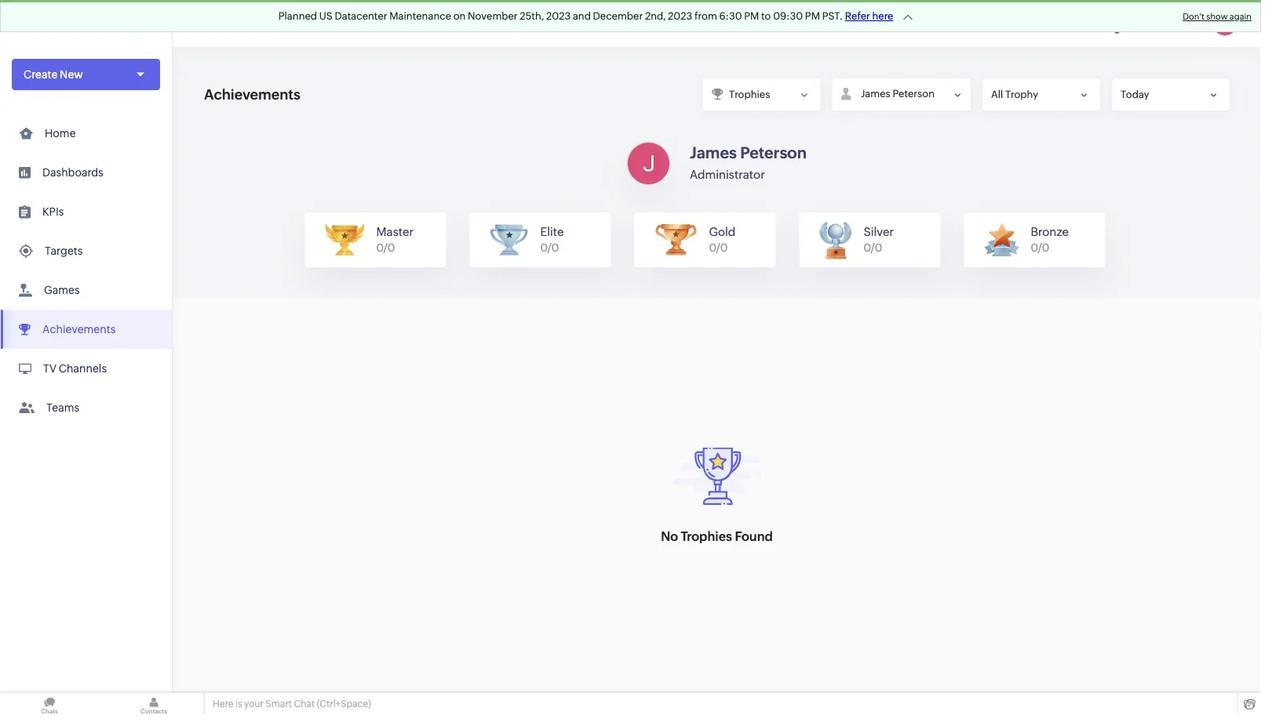 Task type: describe. For each thing, give the bounding box(es) containing it.
1 pm from the left
[[744, 10, 759, 22]]

8 0 from the left
[[875, 242, 882, 254]]

planned
[[278, 10, 317, 22]]

icon image
[[627, 142, 670, 185]]

(ctrl+space)
[[317, 699, 371, 710]]

2 0 from the left
[[387, 242, 395, 254]]

no trophies found
[[661, 530, 773, 544]]

master
[[376, 225, 414, 239]]

2 2023 from the left
[[668, 10, 692, 22]]

elite 0 / 0
[[540, 225, 564, 254]]

refer
[[845, 10, 870, 22]]

james for james peterson
[[861, 88, 890, 100]]

4 0 from the left
[[551, 242, 559, 254]]

kpis
[[42, 206, 64, 218]]

maintenance
[[389, 10, 451, 22]]

new
[[60, 68, 83, 81]]

10 0 from the left
[[1042, 242, 1049, 254]]

All Trophy field
[[982, 78, 1100, 111]]

bronze
[[1031, 225, 1069, 239]]

/ for master
[[384, 242, 387, 254]]

tv
[[43, 363, 56, 375]]

from
[[695, 10, 717, 22]]

channels
[[59, 363, 107, 375]]

gold 0 / 0
[[709, 225, 736, 254]]

datacenter
[[335, 10, 387, 22]]

is
[[235, 699, 242, 710]]

Trophies field
[[703, 78, 820, 111]]

5 0 from the left
[[709, 242, 716, 254]]

3 0 from the left
[[540, 242, 548, 254]]

don't show again link
[[1183, 12, 1252, 22]]

1 horizontal spatial achievements
[[204, 87, 300, 103]]

all
[[991, 89, 1003, 100]]

/ for bronze
[[1038, 242, 1042, 254]]

james peterson
[[861, 88, 935, 100]]

tv channels
[[43, 363, 107, 375]]

here
[[872, 10, 893, 22]]

peterson for james peterson administrator
[[740, 144, 807, 162]]

elite
[[540, 225, 564, 239]]

don't show again
[[1183, 12, 1252, 22]]

today
[[1121, 89, 1149, 100]]

create new
[[24, 68, 83, 81]]

trophy
[[1005, 89, 1038, 100]]

us
[[319, 10, 333, 22]]

dashboards
[[42, 166, 103, 179]]

home
[[45, 127, 76, 140]]

chats image
[[0, 694, 99, 716]]

user image
[[1212, 11, 1238, 36]]

again
[[1230, 12, 1252, 22]]



Task type: locate. For each thing, give the bounding box(es) containing it.
/
[[384, 242, 387, 254], [548, 242, 551, 254], [716, 242, 720, 254], [871, 242, 875, 254], [1038, 242, 1042, 254]]

5 / from the left
[[1038, 242, 1042, 254]]

trophies
[[729, 89, 770, 100], [681, 530, 732, 544]]

/ inside silver 0 / 0
[[871, 242, 875, 254]]

list containing home
[[0, 114, 172, 428]]

list
[[0, 114, 172, 428]]

peterson for james peterson
[[893, 88, 935, 100]]

no
[[661, 530, 678, 544]]

25th,
[[520, 10, 544, 22]]

/ for gold
[[716, 242, 720, 254]]

/ inside bronze 0 / 0
[[1038, 242, 1042, 254]]

james down refer here link
[[861, 88, 890, 100]]

and
[[573, 10, 591, 22]]

/ for silver
[[871, 242, 875, 254]]

peterson inside james peterson administrator
[[740, 144, 807, 162]]

pst.
[[822, 10, 843, 22]]

09:30
[[773, 10, 803, 22]]

refer here link
[[845, 10, 893, 22]]

1 vertical spatial trophies
[[681, 530, 732, 544]]

0 vertical spatial james
[[861, 88, 890, 100]]

pm left to
[[744, 10, 759, 22]]

1 vertical spatial james
[[690, 144, 737, 162]]

2 pm from the left
[[805, 10, 820, 22]]

bronze 0 / 0
[[1031, 225, 1069, 254]]

Today field
[[1112, 78, 1230, 111]]

1 vertical spatial peterson
[[740, 144, 807, 162]]

trophies up james peterson administrator
[[729, 89, 770, 100]]

motivator
[[35, 16, 93, 31]]

james peterson administrator
[[690, 144, 807, 181]]

0 horizontal spatial pm
[[744, 10, 759, 22]]

james inside james peterson administrator
[[690, 144, 737, 162]]

trophies right no
[[681, 530, 732, 544]]

on
[[453, 10, 466, 22]]

gold
[[709, 225, 736, 239]]

silver 0 / 0
[[864, 225, 894, 254]]

administrator
[[690, 168, 765, 181]]

achievements
[[204, 87, 300, 103], [42, 323, 116, 336]]

/ down master
[[384, 242, 387, 254]]

0 vertical spatial achievements
[[204, 87, 300, 103]]

to
[[761, 10, 771, 22]]

/ inside elite 0 / 0
[[548, 242, 551, 254]]

/ down the elite
[[548, 242, 551, 254]]

show
[[1206, 12, 1228, 22]]

2nd,
[[645, 10, 666, 22]]

your
[[244, 699, 264, 710]]

1 / from the left
[[384, 242, 387, 254]]

peterson
[[893, 88, 935, 100], [740, 144, 807, 162]]

4 / from the left
[[871, 242, 875, 254]]

2 / from the left
[[548, 242, 551, 254]]

targets
[[45, 245, 83, 257]]

0 vertical spatial trophies
[[729, 89, 770, 100]]

1 0 from the left
[[376, 242, 384, 254]]

6:30
[[719, 10, 742, 22]]

0 horizontal spatial 2023
[[546, 10, 571, 22]]

planned us datacenter maintenance on november 25th, 2023 and december 2nd, 2023 from 6:30 pm to 09:30 pm pst. refer here
[[278, 10, 893, 22]]

1 horizontal spatial pm
[[805, 10, 820, 22]]

1 2023 from the left
[[546, 10, 571, 22]]

create
[[24, 68, 58, 81]]

achievements inside list
[[42, 323, 116, 336]]

/ down gold
[[716, 242, 720, 254]]

december
[[593, 10, 643, 22]]

november
[[468, 10, 518, 22]]

/ down the bronze
[[1038, 242, 1042, 254]]

0 horizontal spatial peterson
[[740, 144, 807, 162]]

james for james peterson administrator
[[690, 144, 737, 162]]

pm
[[744, 10, 759, 22], [805, 10, 820, 22]]

master 0 / 0
[[376, 225, 414, 254]]

2023 right 2nd,
[[668, 10, 692, 22]]

smart
[[266, 699, 292, 710]]

0
[[376, 242, 384, 254], [387, 242, 395, 254], [540, 242, 548, 254], [551, 242, 559, 254], [709, 242, 716, 254], [720, 242, 728, 254], [864, 242, 871, 254], [875, 242, 882, 254], [1031, 242, 1038, 254], [1042, 242, 1049, 254]]

0 vertical spatial peterson
[[893, 88, 935, 100]]

chat
[[294, 699, 315, 710]]

0 horizontal spatial achievements
[[42, 323, 116, 336]]

contacts image
[[104, 694, 203, 716]]

7 0 from the left
[[864, 242, 871, 254]]

james up administrator
[[690, 144, 737, 162]]

here
[[213, 699, 233, 710]]

/ inside master 0 / 0
[[384, 242, 387, 254]]

1 horizontal spatial peterson
[[893, 88, 935, 100]]

/ down silver
[[871, 242, 875, 254]]

6 0 from the left
[[720, 242, 728, 254]]

/ inside gold 0 / 0
[[716, 242, 720, 254]]

here is your smart chat (ctrl+space)
[[213, 699, 371, 710]]

pm left pst.
[[805, 10, 820, 22]]

all trophy
[[991, 89, 1038, 100]]

teams
[[46, 402, 79, 414]]

2023 left and
[[546, 10, 571, 22]]

/ for elite
[[548, 242, 551, 254]]

james
[[861, 88, 890, 100], [690, 144, 737, 162]]

2023
[[546, 10, 571, 22], [668, 10, 692, 22]]

1 vertical spatial achievements
[[42, 323, 116, 336]]

9 0 from the left
[[1031, 242, 1038, 254]]

1 horizontal spatial 2023
[[668, 10, 692, 22]]

don't
[[1183, 12, 1205, 22]]

0 horizontal spatial james
[[690, 144, 737, 162]]

1 horizontal spatial james
[[861, 88, 890, 100]]

games
[[44, 284, 80, 297]]

silver
[[864, 225, 894, 239]]

found
[[735, 530, 773, 544]]

trophies inside field
[[729, 89, 770, 100]]

3 / from the left
[[716, 242, 720, 254]]



Task type: vqa. For each thing, say whether or not it's contained in the screenshot.
topmost Open
no



